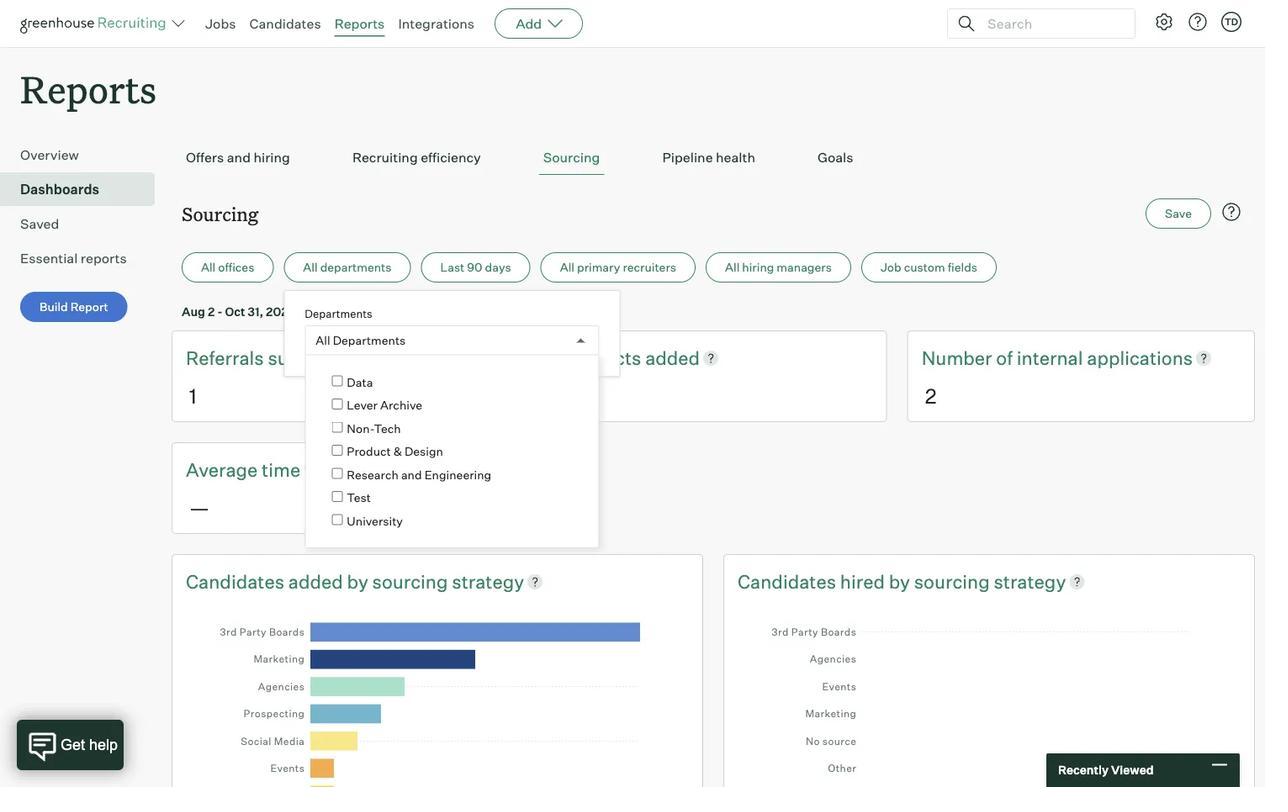Task type: vqa. For each thing, say whether or not it's contained in the screenshot.
Pipeline
yes



Task type: describe. For each thing, give the bounding box(es) containing it.
candidates for candidates added by sourcing
[[186, 570, 285, 593]]

0 horizontal spatial sourcing
[[182, 201, 259, 226]]

oct
[[225, 304, 245, 319]]

may
[[370, 304, 395, 319]]

all for all offices
[[201, 260, 216, 275]]

sourcing link for candidates hired by sourcing
[[915, 569, 994, 595]]

referrals link
[[186, 345, 268, 371]]

candidates added by sourcing
[[186, 570, 452, 593]]

by for hired
[[889, 570, 911, 593]]

strategy link for candidates hired by sourcing
[[994, 569, 1067, 595]]

departments
[[320, 260, 392, 275]]

pipeline health button
[[658, 141, 760, 175]]

applications link
[[1088, 345, 1194, 371]]

non-tech
[[347, 421, 401, 436]]

and for offers
[[227, 149, 251, 166]]

build
[[40, 300, 68, 315]]

prospects link
[[554, 345, 646, 371]]

viewed
[[1112, 763, 1154, 778]]

applications
[[1088, 346, 1194, 370]]

recruiting efficiency
[[353, 149, 481, 166]]

report
[[70, 300, 108, 315]]

of link
[[997, 345, 1017, 371]]

overview
[[20, 147, 79, 163]]

submitted
[[268, 346, 357, 370]]

save button
[[1146, 199, 1212, 229]]

candidates hired by sourcing
[[738, 570, 994, 593]]

goals button
[[814, 141, 858, 175]]

1 vertical spatial reports
[[20, 64, 157, 114]]

design
[[405, 444, 443, 459]]

all offices
[[201, 260, 254, 275]]

by for added
[[347, 570, 368, 593]]

all primary recruiters button
[[541, 253, 696, 283]]

candidates link for candidates added by sourcing
[[186, 569, 289, 595]]

reports link
[[335, 15, 385, 32]]

0 horizontal spatial to
[[305, 458, 322, 481]]

efficiency
[[421, 149, 481, 166]]

add button
[[495, 8, 583, 39]]

—
[[189, 495, 210, 520]]

research
[[347, 467, 399, 482]]

data
[[347, 375, 373, 390]]

primary
[[577, 260, 621, 275]]

essential reports
[[20, 250, 127, 267]]

average
[[186, 458, 258, 481]]

sourcing for candidates hired by sourcing
[[915, 570, 990, 593]]

1 horizontal spatial to
[[357, 304, 368, 319]]

internal
[[1017, 346, 1084, 370]]

save
[[1166, 206, 1193, 221]]

job custom fields
[[881, 260, 978, 275]]

&
[[394, 444, 402, 459]]

90
[[467, 260, 483, 275]]

all departments button
[[284, 253, 411, 283]]

health
[[716, 149, 756, 166]]

4
[[397, 304, 405, 319]]

by link for added
[[347, 569, 372, 595]]

average time to
[[186, 458, 326, 481]]

number of internal
[[922, 346, 1088, 370]]

prospects
[[554, 346, 646, 370]]

submitted link
[[268, 345, 357, 371]]

days
[[485, 260, 511, 275]]

sourcing for candidates added by sourcing
[[372, 570, 448, 593]]

job
[[881, 260, 902, 275]]

source link
[[326, 457, 385, 483]]

offers and hiring
[[186, 149, 290, 166]]

all departments
[[316, 333, 406, 348]]

saved
[[20, 216, 59, 232]]

recruiters
[[623, 260, 677, 275]]

1 - from the left
[[217, 304, 223, 319]]

custom
[[904, 260, 946, 275]]

aug 2 - oct 31, 2023 compared to may 4 - aug 1, 2023
[[182, 304, 482, 319]]

time
[[262, 458, 301, 481]]

managers
[[777, 260, 832, 275]]

last
[[441, 260, 465, 275]]

0 vertical spatial 2
[[208, 304, 215, 319]]

1
[[189, 383, 197, 409]]

0 vertical spatial added
[[646, 346, 700, 370]]

offers and hiring button
[[182, 141, 294, 175]]

sourcing link for candidates added by sourcing
[[372, 569, 452, 595]]

saved link
[[20, 214, 148, 234]]

offices
[[218, 260, 254, 275]]

strategy for candidates added by sourcing
[[452, 570, 524, 593]]

candidates for candidates hired by sourcing
[[738, 570, 837, 593]]

referrals
[[186, 346, 268, 370]]

sourcing inside button
[[544, 149, 600, 166]]

archive
[[380, 398, 423, 413]]

test
[[347, 491, 371, 505]]

xychart image for candidates added by sourcing
[[210, 611, 666, 788]]

all for all departments
[[303, 260, 318, 275]]

td button
[[1222, 12, 1242, 32]]



Task type: locate. For each thing, give the bounding box(es) containing it.
hiring left managers
[[743, 260, 775, 275]]

0 vertical spatial reports
[[335, 15, 385, 32]]

non-
[[347, 421, 374, 436]]

1 horizontal spatial added
[[646, 346, 700, 370]]

lever
[[347, 398, 378, 413]]

hired link
[[841, 569, 889, 595]]

1 strategy link from the left
[[452, 569, 524, 595]]

1 vertical spatial hiring
[[743, 260, 775, 275]]

0 vertical spatial and
[[227, 149, 251, 166]]

1 horizontal spatial strategy link
[[994, 569, 1067, 595]]

0 horizontal spatial by
[[347, 570, 368, 593]]

2 by link from the left
[[889, 569, 915, 595]]

job custom fields button
[[862, 253, 997, 283]]

Test checkbox
[[332, 491, 343, 502]]

0 horizontal spatial aug
[[182, 304, 205, 319]]

0 vertical spatial added link
[[646, 345, 700, 371]]

candidates
[[250, 15, 321, 32], [186, 570, 285, 593], [738, 570, 837, 593]]

integrations link
[[398, 15, 475, 32]]

tech
[[374, 421, 401, 436]]

1 horizontal spatial -
[[408, 304, 413, 319]]

xychart image
[[210, 611, 666, 788], [762, 611, 1218, 788]]

recently
[[1059, 763, 1109, 778]]

engineering
[[425, 467, 492, 482]]

tab list containing offers and hiring
[[182, 141, 1246, 175]]

lever archive
[[347, 398, 423, 413]]

0 horizontal spatial xychart image
[[210, 611, 666, 788]]

td
[[1225, 16, 1239, 27]]

2023
[[266, 304, 296, 319], [453, 304, 482, 319]]

1 vertical spatial added
[[289, 570, 343, 593]]

hiring
[[254, 149, 290, 166], [743, 260, 775, 275]]

goals
[[818, 149, 854, 166]]

by link
[[347, 569, 372, 595], [889, 569, 915, 595]]

Search text field
[[984, 11, 1120, 36]]

0 horizontal spatial and
[[227, 149, 251, 166]]

2 aug from the left
[[416, 304, 439, 319]]

sourcing button
[[539, 141, 605, 175]]

2 sourcing from the left
[[915, 570, 990, 593]]

all for all primary recruiters
[[560, 260, 575, 275]]

strategy
[[452, 570, 524, 593], [994, 570, 1067, 593]]

candidates link
[[250, 15, 321, 32], [186, 569, 289, 595], [738, 569, 841, 595]]

Lever Archive checkbox
[[332, 399, 343, 410]]

tab list
[[182, 141, 1246, 175]]

Product & Design checkbox
[[332, 445, 343, 456]]

0 horizontal spatial added
[[289, 570, 343, 593]]

2 left oct
[[208, 304, 215, 319]]

1 sourcing link from the left
[[372, 569, 452, 595]]

candidates link for candidates hired by sourcing
[[738, 569, 841, 595]]

0 horizontal spatial hiring
[[254, 149, 290, 166]]

reports
[[335, 15, 385, 32], [20, 64, 157, 114]]

jobs link
[[205, 15, 236, 32]]

0 vertical spatial hiring
[[254, 149, 290, 166]]

1 horizontal spatial reports
[[335, 15, 385, 32]]

all hiring managers button
[[706, 253, 852, 283]]

2 - from the left
[[408, 304, 413, 319]]

31,
[[248, 304, 264, 319]]

of
[[997, 346, 1013, 370]]

all left managers
[[726, 260, 740, 275]]

1 2023 from the left
[[266, 304, 296, 319]]

all offices button
[[182, 253, 274, 283]]

1 horizontal spatial and
[[401, 467, 422, 482]]

university
[[347, 514, 403, 529]]

1 vertical spatial and
[[401, 467, 422, 482]]

2023 right 1,
[[453, 304, 482, 319]]

by down university
[[347, 570, 368, 593]]

source
[[326, 458, 385, 481]]

all down the compared
[[316, 333, 330, 348]]

by
[[347, 570, 368, 593], [889, 570, 911, 593]]

1 horizontal spatial strategy
[[994, 570, 1067, 593]]

strategy for candidates hired by sourcing
[[994, 570, 1067, 593]]

0 vertical spatial sourcing
[[544, 149, 600, 166]]

1 horizontal spatial sourcing
[[915, 570, 990, 593]]

1 horizontal spatial 2023
[[453, 304, 482, 319]]

by right hired at the right of page
[[889, 570, 911, 593]]

1 horizontal spatial by
[[889, 570, 911, 593]]

1 by link from the left
[[347, 569, 372, 595]]

2 sourcing link from the left
[[915, 569, 994, 595]]

to link
[[305, 457, 326, 483]]

1 vertical spatial added link
[[289, 569, 347, 595]]

pipeline
[[663, 149, 713, 166]]

hiring right offers
[[254, 149, 290, 166]]

sourcing
[[544, 149, 600, 166], [182, 201, 259, 226]]

and down design
[[401, 467, 422, 482]]

all left primary
[[560, 260, 575, 275]]

2 2023 from the left
[[453, 304, 482, 319]]

aug left 1,
[[416, 304, 439, 319]]

build report button
[[20, 292, 128, 323]]

faq image
[[1222, 202, 1242, 222]]

offers
[[186, 149, 224, 166]]

aug left oct
[[182, 304, 205, 319]]

reports down greenhouse recruiting image
[[20, 64, 157, 114]]

Data checkbox
[[332, 376, 343, 387]]

overview link
[[20, 145, 148, 165]]

to left research and engineering checkbox in the left bottom of the page
[[305, 458, 322, 481]]

University checkbox
[[332, 515, 343, 526]]

-
[[217, 304, 223, 319], [408, 304, 413, 319]]

all inside button
[[303, 260, 318, 275]]

all for all departments
[[316, 333, 330, 348]]

0 horizontal spatial 2
[[208, 304, 215, 319]]

1 horizontal spatial added link
[[646, 345, 700, 371]]

candidates down —
[[186, 570, 285, 593]]

0 horizontal spatial sourcing link
[[372, 569, 452, 595]]

add
[[516, 15, 542, 32]]

dashboards
[[20, 181, 99, 198]]

1 aug from the left
[[182, 304, 205, 319]]

Non-Tech checkbox
[[332, 422, 343, 433]]

hired
[[841, 570, 885, 593]]

by link right hired at the right of page
[[889, 569, 915, 595]]

all left the departments
[[303, 260, 318, 275]]

2 down number
[[925, 383, 937, 409]]

all for all hiring managers
[[726, 260, 740, 275]]

1 xychart image from the left
[[210, 611, 666, 788]]

2 by from the left
[[889, 570, 911, 593]]

1 horizontal spatial aug
[[416, 304, 439, 319]]

0 horizontal spatial strategy link
[[452, 569, 524, 595]]

by link down university
[[347, 569, 372, 595]]

sourcing link
[[372, 569, 452, 595], [915, 569, 994, 595]]

1 horizontal spatial xychart image
[[762, 611, 1218, 788]]

0 horizontal spatial by link
[[347, 569, 372, 595]]

xychart image for candidates hired by sourcing
[[762, 611, 1218, 788]]

internal link
[[1017, 345, 1088, 371]]

all left "offices"
[[201, 260, 216, 275]]

all
[[201, 260, 216, 275], [303, 260, 318, 275], [560, 260, 575, 275], [726, 260, 740, 275], [316, 333, 330, 348]]

time link
[[262, 457, 305, 483]]

dashboards link
[[20, 179, 148, 200]]

compared
[[298, 304, 354, 319]]

build report
[[40, 300, 108, 315]]

strategy link for candidates added by sourcing
[[452, 569, 524, 595]]

1 vertical spatial sourcing
[[182, 201, 259, 226]]

product
[[347, 444, 391, 459]]

greenhouse recruiting image
[[20, 13, 172, 34]]

1 strategy from the left
[[452, 570, 524, 593]]

essential reports link
[[20, 248, 148, 269]]

essential
[[20, 250, 78, 267]]

fields
[[948, 260, 978, 275]]

jobs
[[205, 15, 236, 32]]

1 vertical spatial to
[[305, 458, 322, 481]]

1 horizontal spatial hiring
[[743, 260, 775, 275]]

1 by from the left
[[347, 570, 368, 593]]

td button
[[1219, 8, 1246, 35]]

by link for hired
[[889, 569, 915, 595]]

pipeline health
[[663, 149, 756, 166]]

average link
[[186, 457, 262, 483]]

and for research
[[401, 467, 422, 482]]

0 horizontal spatial added link
[[289, 569, 347, 595]]

0 horizontal spatial reports
[[20, 64, 157, 114]]

1 vertical spatial departments
[[333, 333, 406, 348]]

Research and Engineering checkbox
[[332, 468, 343, 479]]

last 90 days
[[441, 260, 511, 275]]

0 vertical spatial to
[[357, 304, 368, 319]]

to left may
[[357, 304, 368, 319]]

last 90 days button
[[421, 253, 531, 283]]

1 horizontal spatial by link
[[889, 569, 915, 595]]

2 strategy link from the left
[[994, 569, 1067, 595]]

candidates right 'jobs'
[[250, 15, 321, 32]]

2
[[208, 304, 215, 319], [925, 383, 937, 409]]

number link
[[922, 345, 997, 371]]

research and engineering
[[347, 467, 492, 482]]

reports left "integrations" link
[[335, 15, 385, 32]]

all hiring managers
[[726, 260, 832, 275]]

1 vertical spatial 2
[[925, 383, 937, 409]]

2 xychart image from the left
[[762, 611, 1218, 788]]

- left oct
[[217, 304, 223, 319]]

1 horizontal spatial 2
[[925, 383, 937, 409]]

number
[[922, 346, 993, 370]]

candidates for candidates
[[250, 15, 321, 32]]

departments up all departments
[[305, 307, 373, 320]]

0 horizontal spatial strategy
[[452, 570, 524, 593]]

2023 right 31,
[[266, 304, 296, 319]]

1 sourcing from the left
[[372, 570, 448, 593]]

1,
[[442, 304, 450, 319]]

configure image
[[1155, 12, 1175, 32]]

- right 4
[[408, 304, 413, 319]]

aug
[[182, 304, 205, 319], [416, 304, 439, 319]]

0 horizontal spatial 2023
[[266, 304, 296, 319]]

departments down may
[[333, 333, 406, 348]]

0 horizontal spatial -
[[217, 304, 223, 319]]

1 horizontal spatial sourcing link
[[915, 569, 994, 595]]

and right offers
[[227, 149, 251, 166]]

added link
[[646, 345, 700, 371], [289, 569, 347, 595]]

2 strategy from the left
[[994, 570, 1067, 593]]

0 vertical spatial departments
[[305, 307, 373, 320]]

0 horizontal spatial sourcing
[[372, 570, 448, 593]]

reports
[[81, 250, 127, 267]]

recently viewed
[[1059, 763, 1154, 778]]

1 horizontal spatial sourcing
[[544, 149, 600, 166]]

candidates left hired at the right of page
[[738, 570, 837, 593]]

and inside button
[[227, 149, 251, 166]]



